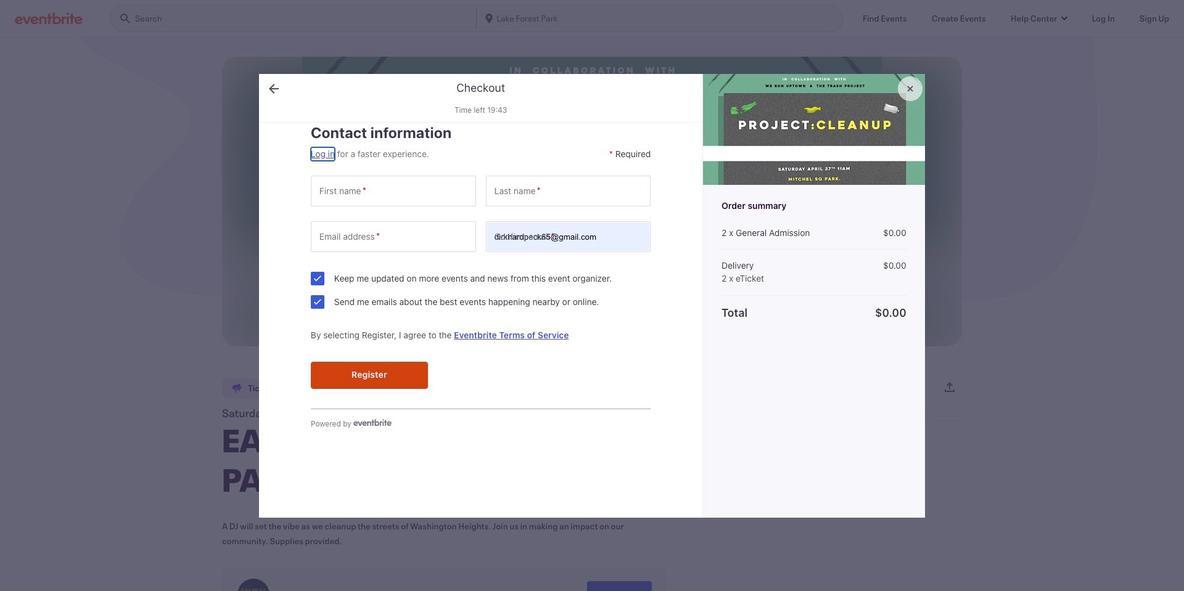 Task type: describe. For each thing, give the bounding box(es) containing it.
eventbrite image
[[15, 12, 83, 24]]

create events element
[[932, 12, 987, 24]]

log in element
[[1093, 12, 1116, 24]]



Task type: locate. For each thing, give the bounding box(es) containing it.
sign up element
[[1140, 12, 1170, 24]]

article
[[0, 0, 1185, 592]]

find events element
[[863, 12, 908, 24]]

organizer profile element
[[222, 569, 667, 592]]



Task type: vqa. For each thing, say whether or not it's contained in the screenshot.
the left "or"
no



